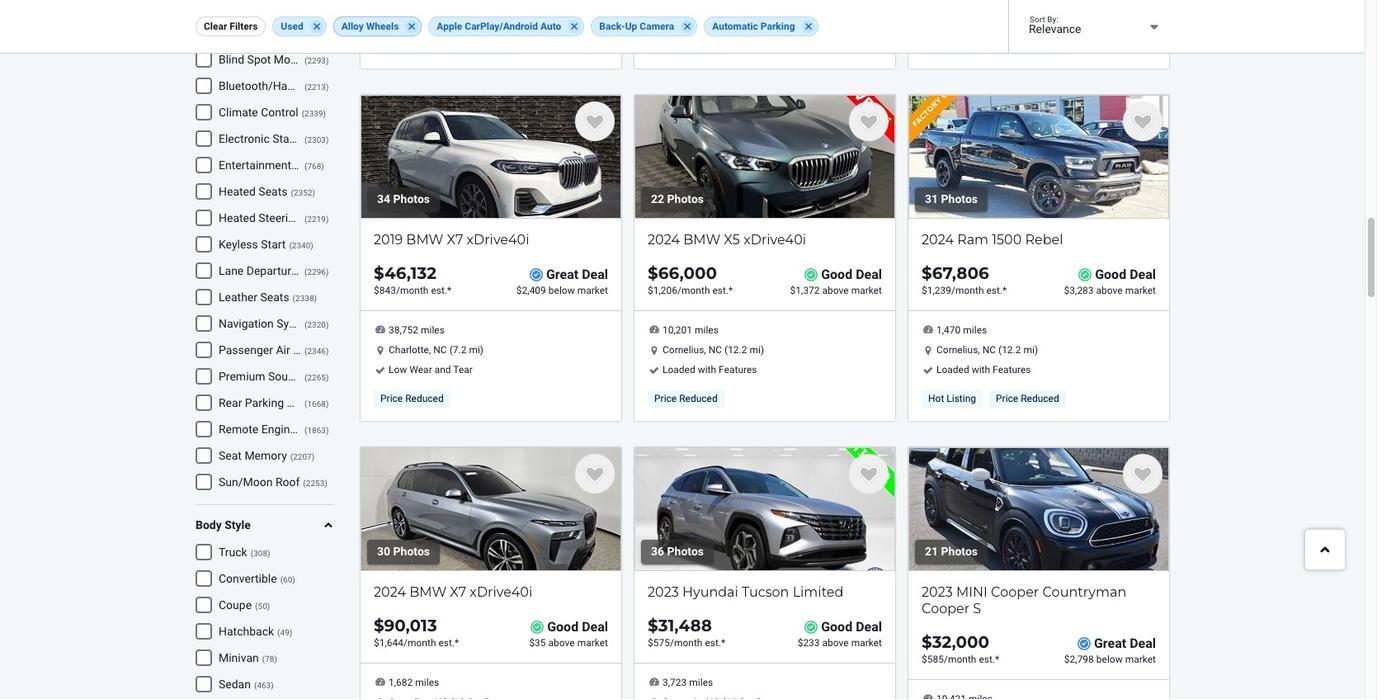 Task type: locate. For each thing, give the bounding box(es) containing it.
2339
[[305, 109, 323, 118]]

miles up charlotte , nc ( 7.2 mi)
[[421, 325, 445, 336]]

wear
[[410, 364, 432, 376]]

$
[[374, 263, 385, 283], [648, 263, 659, 283], [922, 263, 933, 283], [374, 285, 380, 296], [648, 285, 654, 296], [922, 285, 928, 296], [374, 615, 384, 635], [648, 615, 658, 635], [922, 632, 933, 652], [374, 637, 380, 648], [648, 637, 654, 648], [922, 653, 928, 665]]

( right the hatchback
[[277, 629, 280, 638]]

0 horizontal spatial automatic
[[219, 0, 272, 14]]

good deal up $35 above market
[[547, 619, 608, 634]]

seats down entertainment system
[[259, 185, 288, 198]]

/month est.* inside $ 46,132 $ 843 /month est.*
[[396, 285, 452, 296]]

0 horizontal spatial up
[[247, 27, 261, 40]]

tear
[[453, 364, 473, 376]]

3 , from the left
[[978, 344, 980, 356]]

1 horizontal spatial 2024
[[648, 232, 680, 247]]

1 horizontal spatial start
[[299, 423, 324, 436]]

( 2219 )
[[305, 215, 329, 224]]

78
[[265, 655, 274, 664]]

2 cornelius from the left
[[937, 344, 978, 356]]

2 cornelius , nc ( 12.2 mi) from the left
[[937, 344, 1039, 356]]

nc left 7.2
[[434, 344, 447, 356]]

passenger
[[219, 344, 273, 357]]

) inside coupe ( 50 )
[[267, 602, 270, 611]]

( up "stability"
[[302, 109, 305, 118]]

2024 ram 1500 image
[[909, 95, 1170, 219]]

38,752 miles
[[389, 325, 445, 336]]

filters
[[230, 21, 258, 32]]

( right 'sedan'
[[254, 681, 257, 690]]

x7 up the $ 90,013 $ 1,644 /month est.*
[[450, 584, 467, 600]]

great deal up the $2,409 below market
[[546, 266, 608, 282]]

3 mi) from the left
[[1024, 344, 1039, 356]]

1 vertical spatial heated
[[219, 212, 256, 225]]

0 horizontal spatial cornelius
[[663, 344, 704, 356]]

up up spot
[[247, 27, 261, 40]]

1 horizontal spatial up
[[626, 21, 638, 32]]

2 horizontal spatial nc
[[983, 344, 996, 356]]

/month est.* for 46,132
[[396, 285, 452, 296]]

market right $2,798 at the right bottom of page
[[1126, 653, 1157, 665]]

xdrive40i for 46,132
[[467, 232, 530, 247]]

loaded with features for 67,806
[[937, 364, 1032, 376]]

photos for 31,488
[[667, 545, 704, 558]]

( 2213 )
[[305, 83, 329, 92]]

up inside button
[[626, 21, 638, 32]]

1,644
[[380, 637, 404, 648]]

(
[[305, 30, 307, 39], [305, 56, 307, 66], [305, 83, 307, 92], [302, 109, 305, 118], [305, 136, 307, 145], [305, 162, 307, 171], [291, 189, 294, 198], [305, 215, 307, 224], [289, 241, 292, 250], [305, 268, 307, 277], [293, 294, 296, 303], [305, 321, 307, 330], [450, 344, 453, 356], [725, 344, 728, 356], [999, 344, 1002, 356], [305, 347, 307, 356], [305, 373, 307, 383], [305, 400, 307, 409], [305, 426, 307, 435], [290, 453, 293, 462], [303, 479, 306, 488], [251, 549, 254, 558], [280, 576, 283, 585], [255, 602, 258, 611], [277, 629, 280, 638], [262, 655, 265, 664], [254, 681, 257, 690]]

style
[[225, 519, 251, 532]]

premium
[[219, 370, 265, 383]]

2023 hyundai tucson image
[[635, 447, 896, 571]]

photos for 90,013
[[393, 545, 430, 558]]

) inside sedan ( 463 )
[[271, 681, 274, 690]]

1 cornelius , nc ( 12.2 mi) from the left
[[663, 344, 764, 356]]

good deal up $233 above market
[[821, 619, 882, 634]]

above for 90,013
[[549, 637, 575, 648]]

1 horizontal spatial mi)
[[750, 344, 764, 356]]

countryman
[[1043, 584, 1127, 600]]

control down the bluetooth/hands-free
[[261, 106, 299, 119]]

1 horizontal spatial automatic
[[713, 21, 759, 32]]

0 vertical spatial x7
[[447, 232, 463, 247]]

$3,283 above market
[[1065, 285, 1157, 296]]

market
[[578, 285, 608, 296], [852, 285, 882, 296], [1126, 285, 1157, 296], [578, 637, 608, 648], [852, 637, 882, 648], [1126, 653, 1157, 665]]

xdrive40i up '$35'
[[470, 584, 533, 600]]

0 horizontal spatial great deal
[[546, 266, 608, 282]]

cornelius , nc ( 12.2 mi) down the 1,470 miles
[[937, 344, 1039, 356]]

, down the 1,470 miles
[[978, 344, 980, 356]]

1 horizontal spatial cornelius , nc ( 12.2 mi)
[[937, 344, 1039, 356]]

1 horizontal spatial great deal
[[1095, 635, 1157, 651]]

up for back-up camera
[[626, 21, 638, 32]]

deal for 46,132
[[582, 266, 608, 282]]

0 vertical spatial seats
[[259, 185, 288, 198]]

cornelius , nc ( 12.2 mi) down 10,201 miles
[[663, 344, 764, 356]]

nc down the 1,470 miles
[[983, 344, 996, 356]]

good up $3,283 above market
[[1096, 266, 1127, 282]]

2 horizontal spatial 2024
[[922, 232, 954, 247]]

2 nc from the left
[[709, 344, 722, 356]]

/month est.* down the 31,488
[[670, 637, 726, 648]]

mi) for 67,806
[[1024, 344, 1039, 356]]

above right '$35'
[[549, 637, 575, 648]]

great deal up $2,798 below market
[[1095, 635, 1157, 651]]

3 nc from the left
[[983, 344, 996, 356]]

0 vertical spatial start
[[261, 238, 286, 251]]

up right 'auto'
[[626, 21, 638, 32]]

( right used
[[305, 30, 307, 39]]

1 vertical spatial below
[[1097, 653, 1123, 665]]

1 vertical spatial automatic
[[713, 21, 759, 32]]

with for 67,806
[[972, 364, 991, 376]]

convertible ( 60 )
[[219, 572, 295, 586]]

22
[[651, 192, 665, 205]]

( up 2207
[[305, 426, 307, 435]]

clear filters button
[[196, 17, 266, 36]]

system down 2303
[[294, 159, 333, 172]]

deal up the $2,409 below market
[[582, 266, 608, 282]]

/month est.* down 67,806
[[952, 285, 1007, 296]]

great deal for 46,132
[[546, 266, 608, 282]]

features for 66,000
[[719, 364, 757, 376]]

photos right 30
[[393, 545, 430, 558]]

1 vertical spatial control
[[316, 132, 354, 146]]

great up the $2,409 below market
[[546, 266, 579, 282]]

( up 2213 at the left top of the page
[[305, 56, 307, 66]]

0 vertical spatial parking
[[275, 0, 314, 14]]

0 vertical spatial heated
[[219, 185, 256, 198]]

photos right 31
[[942, 192, 978, 205]]

2265
[[307, 373, 326, 383]]

navigation system
[[219, 317, 315, 331]]

with
[[972, 12, 991, 23], [698, 364, 717, 376], [972, 364, 991, 376]]

, down 10,201 miles
[[704, 344, 706, 356]]

0 vertical spatial great deal
[[546, 266, 608, 282]]

good deal
[[821, 266, 882, 282], [1096, 266, 1157, 282], [547, 619, 608, 634], [821, 619, 882, 634]]

good for 31,488
[[821, 619, 853, 634]]

cornelius down the 1,470 miles
[[937, 344, 978, 356]]

2023
[[648, 584, 679, 600], [922, 584, 953, 600]]

2 2023 from the left
[[922, 584, 953, 600]]

miles for 46,132
[[421, 325, 445, 336]]

automatic for automatic parking
[[713, 21, 759, 32]]

2024 left ram
[[922, 232, 954, 247]]

0 horizontal spatial back-
[[219, 27, 247, 40]]

2207
[[293, 453, 312, 462]]

system down 2338 at the left top of the page
[[277, 317, 315, 331]]

market right $1,372
[[852, 285, 882, 296]]

1 horizontal spatial great
[[1095, 635, 1127, 651]]

seats for heated seats
[[259, 185, 288, 198]]

above for 66,000
[[823, 285, 849, 296]]

parking inside 'button'
[[761, 21, 795, 32]]

market for 67,806
[[1126, 285, 1157, 296]]

bmw left x5
[[684, 232, 721, 247]]

below for 46,132
[[549, 285, 575, 296]]

1 mi) from the left
[[469, 344, 484, 356]]

2023 left mini
[[922, 584, 953, 600]]

good up $35 above market
[[547, 619, 579, 634]]

30 photos
[[377, 545, 430, 558]]

great for 32,000
[[1095, 635, 1127, 651]]

photos for 67,806
[[942, 192, 978, 205]]

( inside hatchback ( 49 )
[[277, 629, 280, 638]]

( 2296 )
[[305, 268, 329, 277]]

2 2362 from the top
[[307, 30, 326, 39]]

system down ( 2346 )
[[304, 370, 342, 383]]

) inside automatic parking 2362 )
[[326, 4, 329, 13]]

cornelius for 67,806
[[937, 344, 978, 356]]

12.2
[[728, 344, 747, 356], [1002, 344, 1022, 356]]

camera for back-up camera ( 2362 )
[[264, 27, 304, 40]]

/month est.* down 90,013
[[404, 637, 459, 648]]

above right $3,283
[[1097, 285, 1123, 296]]

photos right 34
[[393, 192, 430, 205]]

/month est.* down 46,132
[[396, 285, 452, 296]]

1 horizontal spatial nc
[[709, 344, 722, 356]]

( right truck
[[251, 549, 254, 558]]

0 vertical spatial below
[[549, 285, 575, 296]]

mi)
[[469, 344, 484, 356], [750, 344, 764, 356], [1024, 344, 1039, 356]]

deal up $2,798 below market
[[1130, 635, 1157, 651]]

1 horizontal spatial cornelius
[[937, 344, 978, 356]]

30
[[377, 545, 391, 558]]

deal up $35 above market
[[582, 619, 608, 634]]

2 12.2 from the left
[[1002, 344, 1022, 356]]

/month est.* for 90,013
[[404, 637, 459, 648]]

cooper
[[992, 584, 1040, 600], [922, 601, 970, 616]]

photos for 46,132
[[393, 192, 430, 205]]

above right $1,372
[[823, 285, 849, 296]]

2 , from the left
[[704, 344, 706, 356]]

2 horizontal spatial mi)
[[1024, 344, 1039, 356]]

0 horizontal spatial 2024
[[374, 584, 406, 600]]

cornelius , nc ( 12.2 mi)
[[663, 344, 764, 356], [937, 344, 1039, 356]]

minivan ( 78 )
[[219, 652, 277, 665]]

good deal for 67,806
[[1096, 266, 1157, 282]]

( down $ 66,000 $ 1,206 /month est.*
[[725, 344, 728, 356]]

( 2265 )
[[305, 373, 329, 383]]

back- up blind
[[219, 27, 247, 40]]

1 12.2 from the left
[[728, 344, 747, 356]]

market for 32,000
[[1126, 653, 1157, 665]]

( right the 'aid'
[[305, 400, 307, 409]]

1 horizontal spatial below
[[1097, 653, 1123, 665]]

miles for 66,000
[[695, 325, 719, 336]]

back- right 'auto'
[[600, 21, 626, 32]]

deal up $233 above market
[[856, 619, 882, 634]]

cooper right mini
[[992, 584, 1040, 600]]

back-
[[600, 21, 626, 32], [219, 27, 247, 40]]

market for 66,000
[[852, 285, 882, 296]]

clear filters
[[204, 21, 258, 32]]

deal for 67,806
[[1130, 266, 1157, 282]]

xdrive40i for 90,013
[[470, 584, 533, 600]]

2 mi) from the left
[[750, 344, 764, 356]]

climate
[[219, 106, 258, 119]]

lane
[[219, 265, 244, 278]]

with for 66,000
[[698, 364, 717, 376]]

xdrive40i for 66,000
[[744, 232, 807, 247]]

/month est.*
[[396, 285, 452, 296], [678, 285, 733, 296], [952, 285, 1007, 296], [404, 637, 459, 648], [670, 637, 726, 648], [944, 653, 1000, 665]]

hatchback
[[219, 625, 274, 638]]

( right the air
[[305, 347, 307, 356]]

( 2303 )
[[305, 136, 329, 145]]

( inside coupe ( 50 )
[[255, 602, 258, 611]]

good deal up $1,372 above market
[[821, 266, 882, 282]]

1 vertical spatial x7
[[450, 584, 467, 600]]

start up departure
[[261, 238, 286, 251]]

up for back-up camera ( 2362 )
[[247, 27, 261, 40]]

1 nc from the left
[[434, 344, 447, 356]]

/month est.* inside the $ 90,013 $ 1,644 /month est.*
[[404, 637, 459, 648]]

1 horizontal spatial ,
[[704, 344, 706, 356]]

1 cornelius from the left
[[663, 344, 704, 356]]

2024 up 90,013
[[374, 584, 406, 600]]

0 horizontal spatial nc
[[434, 344, 447, 356]]

photos for 66,000
[[667, 192, 704, 205]]

2362 up used button
[[307, 4, 326, 13]]

parking for aid
[[245, 397, 284, 410]]

sensor
[[316, 344, 352, 357]]

monitor
[[274, 53, 314, 66]]

1 horizontal spatial 12.2
[[1002, 344, 1022, 356]]

1,206
[[654, 285, 678, 296]]

/month est.* down the 66,000
[[678, 285, 733, 296]]

2024 for 66,000
[[648, 232, 680, 247]]

below right $2,409 at left
[[549, 285, 575, 296]]

below for 32,000
[[1097, 653, 1123, 665]]

x7 for 90,013
[[450, 584, 467, 600]]

deal for 31,488
[[856, 619, 882, 634]]

0 horizontal spatial camera
[[264, 27, 304, 40]]

0 horizontal spatial 12.2
[[728, 344, 747, 356]]

back- for back-up camera ( 2362 )
[[219, 27, 247, 40]]

/month est.* inside '$ 32,000 $ 585 /month est.*'
[[944, 653, 1000, 665]]

) inside heated seats ( 2352 )
[[312, 189, 315, 198]]

1,682
[[389, 677, 413, 689]]

loaded
[[937, 12, 970, 23], [663, 364, 696, 376], [937, 364, 970, 376]]

seats for leather seats
[[260, 291, 289, 304]]

x7 up $ 46,132 $ 843 /month est.*
[[447, 232, 463, 247]]

above for 31,488
[[823, 637, 849, 648]]

12.2 for 67,806
[[1002, 344, 1022, 356]]

miles right 10,201
[[695, 325, 719, 336]]

rear parking aid ( 1668 )
[[219, 397, 329, 410]]

( up lane departure warning
[[289, 241, 292, 250]]

seat
[[219, 449, 242, 463]]

0 horizontal spatial cooper
[[922, 601, 970, 616]]

1 vertical spatial system
[[277, 317, 315, 331]]

/month est.* for 66,000
[[678, 285, 733, 296]]

0 horizontal spatial great
[[546, 266, 579, 282]]

miles for 90,013
[[415, 677, 439, 689]]

2023 inside 2023 mini cooper countryman cooper s
[[922, 584, 953, 600]]

0 vertical spatial 2362
[[307, 4, 326, 13]]

463
[[257, 681, 271, 690]]

2024 for 67,806
[[922, 232, 954, 247]]

alloy
[[341, 21, 364, 32]]

, up low wear and tear
[[429, 344, 431, 356]]

nc for 46,132
[[434, 344, 447, 356]]

1 horizontal spatial 2023
[[922, 584, 953, 600]]

photos right 22
[[667, 192, 704, 205]]

spot
[[247, 53, 271, 66]]

1 2362 from the top
[[307, 4, 326, 13]]

2338
[[296, 294, 314, 303]]

camera inside button
[[640, 21, 675, 32]]

2340
[[292, 241, 311, 250]]

( left 'free'
[[305, 83, 307, 92]]

market for 90,013
[[578, 637, 608, 648]]

alloy wheels
[[341, 21, 399, 32]]

0 horizontal spatial below
[[549, 285, 575, 296]]

deal for 66,000
[[856, 266, 882, 282]]

market for 31,488
[[852, 637, 882, 648]]

10,201 miles
[[663, 325, 719, 336]]

good up $233 above market
[[821, 619, 853, 634]]

camera for back-up camera
[[640, 21, 675, 32]]

21
[[925, 545, 939, 558]]

2023 mini cooper countryman image
[[909, 447, 1170, 571]]

/month est.* inside $ 67,806 $ 1,239 /month est.*
[[952, 285, 1007, 296]]

( inside the rear parking aid ( 1668 )
[[305, 400, 307, 409]]

1 2023 from the left
[[648, 584, 679, 600]]

electronic
[[219, 132, 270, 146]]

back- inside back-up camera button
[[600, 21, 626, 32]]

0 vertical spatial system
[[294, 159, 333, 172]]

automatic inside 'button'
[[713, 21, 759, 32]]

entertainment
[[219, 159, 291, 172]]

miles right 1,470
[[964, 325, 987, 336]]

0 horizontal spatial mi)
[[469, 344, 484, 356]]

2024 ram 1500 rebel
[[922, 232, 1064, 247]]

bmw for 66,000
[[684, 232, 721, 247]]

2 heated from the top
[[219, 212, 256, 225]]

1 vertical spatial great deal
[[1095, 635, 1157, 651]]

( right coupe
[[255, 602, 258, 611]]

$2,409 below market
[[517, 285, 608, 296]]

36
[[651, 545, 665, 558]]

1 heated from the top
[[219, 185, 256, 198]]

good
[[821, 266, 853, 282], [1096, 266, 1127, 282], [547, 619, 579, 634], [821, 619, 853, 634]]

deal up $1,372 above market
[[856, 266, 882, 282]]

0 horizontal spatial ,
[[429, 344, 431, 356]]

/month est.* inside $ 66,000 $ 1,206 /month est.*
[[678, 285, 733, 296]]

2024 up the 66,000
[[648, 232, 680, 247]]

cornelius
[[663, 344, 704, 356], [937, 344, 978, 356]]

2362 right used
[[307, 30, 326, 39]]

nc for 67,806
[[983, 344, 996, 356]]

photos right 21
[[942, 545, 978, 558]]

x7
[[447, 232, 463, 247], [450, 584, 467, 600]]

( up 2338 at the left top of the page
[[305, 268, 307, 277]]

miles right 1,682
[[415, 677, 439, 689]]

1 vertical spatial 2362
[[307, 30, 326, 39]]

market right $233 at the bottom right of the page
[[852, 637, 882, 648]]

( right steering
[[305, 215, 307, 224]]

2219
[[307, 215, 326, 224]]

good deal up $3,283 above market
[[1096, 266, 1157, 282]]

market right $3,283
[[1126, 285, 1157, 296]]

0 vertical spatial cooper
[[992, 584, 1040, 600]]

cornelius down 10,201
[[663, 344, 704, 356]]

good up $1,372 above market
[[821, 266, 853, 282]]

2253
[[306, 479, 325, 488]]

( inside keyless start ( 2340 )
[[289, 241, 292, 250]]

$233 above market
[[798, 637, 882, 648]]

( right convertible
[[280, 576, 283, 585]]

parking for 2362
[[275, 0, 314, 14]]

electronic stability control
[[219, 132, 354, 146]]

90,013
[[384, 615, 437, 635]]

2320
[[307, 321, 326, 330]]

control down "2339"
[[316, 132, 354, 146]]

1 horizontal spatial camera
[[640, 21, 675, 32]]

38,752
[[389, 325, 419, 336]]

automatic parking 2362 )
[[219, 0, 329, 14]]

1 , from the left
[[429, 344, 431, 356]]

( inside "leather seats ( 2338 )"
[[293, 294, 296, 303]]

mi) for 46,132
[[469, 344, 484, 356]]

bmw up 46,132
[[406, 232, 444, 247]]

good deal for 31,488
[[821, 619, 882, 634]]

price reduced
[[448, 41, 512, 52], [655, 41, 718, 52], [996, 41, 1060, 52], [381, 393, 444, 404], [655, 393, 718, 404], [996, 393, 1060, 404]]

1 vertical spatial seats
[[260, 291, 289, 304]]

1 vertical spatial parking
[[761, 21, 795, 32]]

loaded for 67,806
[[937, 364, 970, 376]]

0 horizontal spatial cornelius , nc ( 12.2 mi)
[[663, 344, 764, 356]]

great up $2,798 below market
[[1095, 635, 1127, 651]]

photos right 36
[[667, 545, 704, 558]]

back-up camera button
[[591, 17, 698, 36]]

/month est.* for 67,806
[[952, 285, 1007, 296]]

1 vertical spatial great
[[1095, 635, 1127, 651]]

great
[[546, 266, 579, 282], [1095, 635, 1127, 651]]

0 vertical spatial great
[[546, 266, 579, 282]]

0 vertical spatial control
[[261, 106, 299, 119]]

xdrive40i up $2,409 at left
[[467, 232, 530, 247]]

2 vertical spatial parking
[[245, 397, 284, 410]]

) inside hatchback ( 49 )
[[290, 629, 292, 638]]

xdrive40i right x5
[[744, 232, 807, 247]]

cornelius , nc ( 12.2 mi) for 66,000
[[663, 344, 764, 356]]

cornelius for 66,000
[[663, 344, 704, 356]]

1 horizontal spatial back-
[[600, 21, 626, 32]]

low wear and tear
[[389, 364, 473, 376]]

good deal for 66,000
[[821, 266, 882, 282]]

2362
[[307, 4, 326, 13], [307, 30, 326, 39]]

above for 67,806
[[1097, 285, 1123, 296]]

0 vertical spatial automatic
[[219, 0, 272, 14]]

seats down departure
[[260, 291, 289, 304]]

nc down 10,201 miles
[[709, 344, 722, 356]]

( right roof
[[303, 479, 306, 488]]

charlotte , nc ( 7.2 mi)
[[389, 344, 484, 356]]

( 768 )
[[305, 162, 324, 171]]

0 horizontal spatial 2023
[[648, 584, 679, 600]]

/month est.* inside $ 31,488 $ 575 /month est.*
[[670, 637, 726, 648]]

steering
[[259, 212, 301, 225]]

2 horizontal spatial ,
[[978, 344, 980, 356]]

bmw up 90,013
[[410, 584, 447, 600]]



Task type: describe. For each thing, give the bounding box(es) containing it.
) inside climate control ( 2339 )
[[323, 109, 326, 118]]

( inside the convertible ( 60 )
[[280, 576, 283, 585]]

mi) for 66,000
[[750, 344, 764, 356]]

passenger air bag sensor
[[219, 344, 352, 357]]

, for 46,132
[[429, 344, 431, 356]]

32,000
[[933, 632, 990, 652]]

) inside truck ( 308 )
[[267, 549, 270, 558]]

2 vertical spatial system
[[304, 370, 342, 383]]

stability
[[273, 132, 314, 146]]

$ 66,000 $ 1,206 /month est.*
[[648, 263, 733, 296]]

( up bag
[[305, 321, 307, 330]]

keyless start ( 2340 )
[[219, 238, 314, 251]]

2024 bmw x7 image
[[361, 447, 622, 571]]

miles for 67,806
[[964, 325, 987, 336]]

alloy wheels button
[[333, 17, 422, 36]]

) inside back-up camera ( 2362 )
[[326, 30, 329, 39]]

loaded with features for 66,000
[[663, 364, 757, 376]]

31 photos
[[925, 192, 978, 205]]

wheel
[[304, 212, 336, 225]]

body style
[[196, 519, 251, 532]]

( inside the minivan ( 78 )
[[262, 655, 265, 664]]

features for 67,806
[[993, 364, 1032, 376]]

memory
[[245, 449, 287, 463]]

/month est.* for 31,488
[[670, 637, 726, 648]]

10,201
[[663, 325, 693, 336]]

ram
[[958, 232, 989, 247]]

( inside truck ( 308 )
[[251, 549, 254, 558]]

( inside back-up camera ( 2362 )
[[305, 30, 307, 39]]

$ 67,806 $ 1,239 /month est.*
[[922, 263, 1007, 296]]

low
[[389, 364, 407, 376]]

coupe
[[219, 599, 252, 612]]

) inside sun/moon roof ( 2253 )
[[325, 479, 328, 488]]

2362 inside back-up camera ( 2362 )
[[307, 30, 326, 39]]

31
[[925, 192, 939, 205]]

apple carplay/android auto
[[437, 21, 562, 32]]

cornelius , nc ( 12.2 mi) for 67,806
[[937, 344, 1039, 356]]

deal for 90,013
[[582, 619, 608, 634]]

body
[[196, 519, 222, 532]]

) inside seat memory ( 2207 )
[[312, 453, 315, 462]]

575
[[654, 637, 670, 648]]

bmw for 90,013
[[410, 584, 447, 600]]

great deal for 32,000
[[1095, 635, 1157, 651]]

( up 2352 at the top of page
[[305, 162, 307, 171]]

great for 46,132
[[546, 266, 579, 282]]

bmw for 46,132
[[406, 232, 444, 247]]

warning
[[300, 265, 343, 278]]

3,723
[[663, 677, 687, 689]]

1,239
[[928, 285, 952, 296]]

carplay/android
[[465, 21, 538, 32]]

2293
[[307, 56, 326, 66]]

2019 bmw x7 image
[[361, 95, 622, 219]]

, for 67,806
[[978, 344, 980, 356]]

x7 for 46,132
[[447, 232, 463, 247]]

deal for 32,000
[[1130, 635, 1157, 651]]

( inside seat memory ( 2207 )
[[290, 453, 293, 462]]

49
[[280, 629, 290, 638]]

bluetooth/hands-free
[[219, 80, 332, 93]]

2023 mini cooper countryman cooper s
[[922, 584, 1127, 616]]

good deal for 90,013
[[547, 619, 608, 634]]

roof
[[276, 476, 300, 489]]

( down "2339"
[[305, 136, 307, 145]]

good for 66,000
[[821, 266, 853, 282]]

engine
[[261, 423, 296, 436]]

photos for 32,000
[[942, 545, 978, 558]]

leather seats ( 2338 )
[[219, 291, 317, 304]]

( down $ 67,806 $ 1,239 /month est.*
[[999, 344, 1002, 356]]

1 vertical spatial cooper
[[922, 601, 970, 616]]

2213
[[307, 83, 326, 92]]

2023 for 31,488
[[648, 584, 679, 600]]

automatic for automatic parking 2362 )
[[219, 0, 272, 14]]

used button
[[273, 17, 327, 36]]

3,723 miles
[[663, 677, 713, 689]]

/month est.* for 32,000
[[944, 653, 1000, 665]]

) inside the rear parking aid ( 1668 )
[[326, 400, 329, 409]]

nc for 66,000
[[709, 344, 722, 356]]

clear
[[204, 21, 227, 32]]

navigation
[[219, 317, 274, 331]]

back- for back-up camera
[[600, 21, 626, 32]]

( right sound
[[305, 373, 307, 383]]

585
[[928, 653, 944, 665]]

bluetooth/hands-
[[219, 80, 310, 93]]

2362 inside automatic parking 2362 )
[[307, 4, 326, 13]]

31,488
[[658, 615, 712, 635]]

12.2 for 66,000
[[728, 344, 747, 356]]

miles for 31,488
[[690, 677, 713, 689]]

heated for heated seats ( 2352 )
[[219, 185, 256, 198]]

good for 90,013
[[547, 619, 579, 634]]

seat memory ( 2207 )
[[219, 449, 315, 463]]

heated for heated steering wheel
[[219, 212, 256, 225]]

$ 90,013 $ 1,644 /month est.*
[[374, 615, 459, 648]]

used
[[281, 21, 304, 32]]

2023 hyundai tucson limited
[[648, 584, 844, 600]]

( inside sun/moon roof ( 2253 )
[[303, 479, 306, 488]]

( inside climate control ( 2339 )
[[302, 109, 305, 118]]

2024 for 90,013
[[374, 584, 406, 600]]

sedan
[[219, 678, 251, 691]]

, for 66,000
[[704, 344, 706, 356]]

sun/moon
[[219, 476, 273, 489]]

hyundai
[[683, 584, 739, 600]]

system for entertainment system
[[294, 159, 333, 172]]

convertible
[[219, 572, 277, 586]]

$ 46,132 $ 843 /month est.*
[[374, 263, 452, 296]]

( 2320 )
[[305, 321, 329, 330]]

1 horizontal spatial cooper
[[992, 584, 1040, 600]]

( up and
[[450, 344, 453, 356]]

2024 bmw x5 image
[[635, 95, 896, 219]]

22 photos
[[651, 192, 704, 205]]

) inside keyless start ( 2340 )
[[311, 241, 314, 250]]

( inside heated seats ( 2352 )
[[291, 189, 294, 198]]

1668
[[307, 400, 326, 409]]

2019 bmw x7 xdrive40i
[[374, 232, 530, 247]]

36 photos
[[651, 545, 704, 558]]

truck ( 308 )
[[219, 546, 270, 559]]

x5
[[724, 232, 740, 247]]

$2,798 below market
[[1065, 653, 1157, 665]]

1 horizontal spatial control
[[316, 132, 354, 146]]

market for 46,132
[[578, 285, 608, 296]]

loaded for 66,000
[[663, 364, 696, 376]]

) inside the convertible ( 60 )
[[292, 576, 295, 585]]

0 horizontal spatial control
[[261, 106, 299, 119]]

2023 for 32,000
[[922, 584, 953, 600]]

departure
[[247, 265, 297, 278]]

0 horizontal spatial start
[[261, 238, 286, 251]]

) inside "leather seats ( 2338 )"
[[314, 294, 317, 303]]

21 photos
[[925, 545, 978, 558]]

auto
[[541, 21, 562, 32]]

1,470
[[937, 325, 961, 336]]

( 2293 )
[[305, 56, 329, 66]]

$ 32,000 $ 585 /month est.*
[[922, 632, 1000, 665]]

7.2
[[453, 344, 467, 356]]

1 vertical spatial start
[[299, 423, 324, 436]]

truck
[[219, 546, 247, 559]]

$35 above market
[[529, 637, 608, 648]]

$2,798
[[1065, 653, 1094, 665]]

2024 bmw x5 xdrive40i
[[648, 232, 807, 247]]

46,132
[[385, 263, 437, 283]]

( inside sedan ( 463 )
[[254, 681, 257, 690]]

limited
[[793, 584, 844, 600]]

wheels
[[366, 21, 399, 32]]

hatchback ( 49 )
[[219, 625, 292, 638]]

remote
[[219, 423, 259, 436]]

2019
[[374, 232, 403, 247]]

) inside the minivan ( 78 )
[[274, 655, 277, 664]]

system for navigation system
[[277, 317, 315, 331]]

mini
[[957, 584, 988, 600]]

good for 67,806
[[1096, 266, 1127, 282]]

free
[[310, 80, 332, 93]]

keyless
[[219, 238, 258, 251]]



Task type: vqa. For each thing, say whether or not it's contained in the screenshot.
2320
yes



